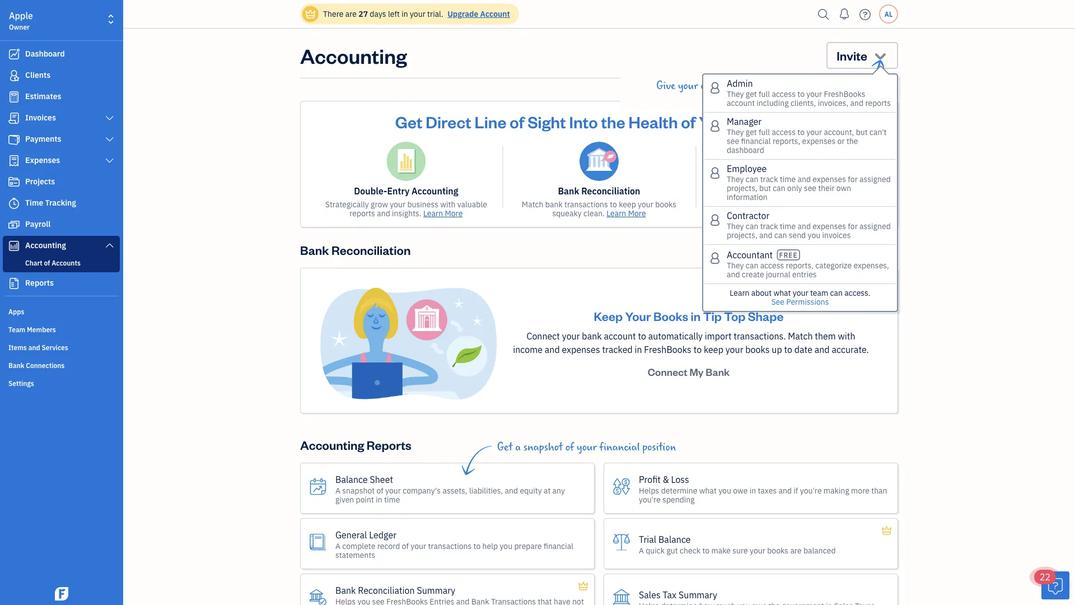 Task type: vqa. For each thing, say whether or not it's contained in the screenshot.
the rightmost What
yes



Task type: locate. For each thing, give the bounding box(es) containing it.
connect my bank button
[[638, 361, 740, 383]]

project image
[[7, 176, 21, 188]]

double-entry accounting
[[354, 185, 459, 197]]

get up manager
[[746, 89, 757, 99]]

invoices,
[[818, 98, 849, 108]]

a for trial balance
[[639, 545, 644, 556]]

0 horizontal spatial summary
[[417, 584, 456, 596]]

but inside employee they can track time and expenses for assigned projects, but can only see their own information
[[760, 183, 772, 193]]

and inside balance sheet a snapshot of your company's assets, liabilities, and equity at any given point in time
[[505, 485, 518, 496]]

1 vertical spatial reconciliation
[[332, 242, 411, 258]]

members
[[27, 325, 56, 334]]

and left create
[[727, 269, 740, 280]]

bank inside match bank transactions to keep your books squeaky clean.
[[546, 199, 563, 210]]

balance right trial
[[659, 533, 691, 545]]

shape
[[748, 308, 784, 324]]

time up journal entries and chart of accounts
[[780, 174, 796, 184]]

reports down chart of accounts
[[25, 278, 54, 288]]

account
[[727, 98, 755, 108], [604, 330, 636, 342]]

estimates
[[25, 91, 61, 101]]

reports inside admin they get full access to your freshbooks account including clients, invoices, and reports
[[866, 98, 891, 108]]

left
[[388, 9, 400, 19]]

you left "owe"
[[719, 485, 732, 496]]

1 vertical spatial crown image
[[882, 524, 893, 537]]

the right or
[[847, 136, 859, 146]]

1 vertical spatial are
[[791, 545, 802, 556]]

your inside manager they get full access to your account, but can't see financial reports, expenses or the dashboard
[[807, 127, 823, 137]]

and
[[851, 98, 864, 108], [798, 174, 811, 184], [779, 185, 795, 197], [791, 199, 804, 210], [377, 208, 390, 219], [798, 221, 811, 231], [760, 230, 773, 240], [727, 269, 740, 280], [28, 343, 40, 352], [545, 344, 560, 356], [815, 344, 830, 356], [505, 485, 518, 496], [779, 485, 792, 496]]

there are 27 days left in your trial. upgrade account
[[323, 9, 510, 19]]

1 horizontal spatial crown image
[[882, 524, 893, 537]]

are left 27
[[346, 9, 357, 19]]

your inside general ledger a complete record of your transactions to help you prepare financial statements
[[411, 541, 426, 551]]

freshbooks inside admin they get full access to your freshbooks account including clients, invoices, and reports
[[824, 89, 866, 99]]

1 vertical spatial balance
[[659, 533, 691, 545]]

but
[[857, 127, 868, 137], [760, 183, 772, 193]]

0 horizontal spatial chart
[[25, 258, 42, 267]]

of right record
[[402, 541, 409, 551]]

2 chevron large down image from the top
[[105, 135, 115, 144]]

company's
[[403, 485, 441, 496]]

summary inside button
[[417, 584, 456, 596]]

to right clean.
[[610, 199, 617, 210]]

1 horizontal spatial accounts
[[744, 208, 776, 219]]

1 learn more from the left
[[424, 208, 463, 219]]

can right the team on the right of the page
[[831, 288, 843, 298]]

bank down keep
[[582, 330, 602, 342]]

1 vertical spatial access
[[772, 127, 796, 137]]

they
[[727, 89, 744, 99], [727, 127, 744, 137], [727, 174, 744, 184], [727, 221, 744, 231], [727, 260, 744, 271]]

1 horizontal spatial reports
[[866, 98, 891, 108]]

1 chevron large down image from the top
[[105, 114, 115, 123]]

keep inside match bank transactions to keep your books squeaky clean.
[[619, 199, 636, 210]]

1 projects, from the top
[[727, 183, 758, 193]]

payroll link
[[3, 215, 120, 235]]

0 vertical spatial are
[[346, 9, 357, 19]]

assigned for employee
[[860, 174, 891, 184]]

assigned inside the contractor they can track time and expenses for assigned projects, and can send you invoices
[[860, 221, 891, 231]]

books
[[654, 308, 689, 324]]

1 vertical spatial accounts
[[744, 208, 776, 219]]

reports inside main element
[[25, 278, 54, 288]]

1 vertical spatial reports
[[350, 208, 375, 219]]

timer image
[[7, 198, 21, 209]]

0 vertical spatial chevron large down image
[[105, 114, 115, 123]]

1 get from the top
[[746, 89, 757, 99]]

1 for from the top
[[848, 174, 858, 184]]

time for employee
[[780, 174, 796, 184]]

1 vertical spatial chevron large down image
[[105, 135, 115, 144]]

payments
[[25, 134, 61, 144]]

automatically
[[649, 330, 703, 342]]

they inside employee they can track time and expenses for assigned projects, but can only see their own information
[[727, 174, 744, 184]]

learn more for bank reconciliation
[[607, 208, 646, 219]]

0 vertical spatial assigned
[[860, 174, 891, 184]]

learn right clean.
[[607, 208, 627, 219]]

reconciliation down record
[[358, 584, 415, 596]]

full for admin
[[759, 89, 770, 99]]

full up dashboard
[[759, 127, 770, 137]]

1 horizontal spatial chart
[[714, 208, 733, 219]]

chart image
[[7, 240, 21, 252]]

get left a
[[498, 441, 513, 453]]

sales tax summary link
[[604, 574, 899, 605]]

assigned inside employee they can track time and expenses for assigned projects, but can only see their own information
[[860, 174, 891, 184]]

connections
[[26, 361, 65, 370]]

a left the "point" on the left bottom
[[336, 485, 341, 496]]

of right the "point" on the left bottom
[[377, 485, 384, 496]]

connect
[[527, 330, 560, 342], [648, 365, 688, 379]]

loss
[[672, 474, 690, 485]]

a inside balance sheet a snapshot of your company's assets, liabilities, and equity at any given point in time
[[336, 485, 341, 496]]

1 horizontal spatial learn
[[607, 208, 627, 219]]

get for admin
[[746, 89, 757, 99]]

access inside manager they get full access to your account, but can't see financial reports, expenses or the dashboard
[[772, 127, 796, 137]]

to left automatically at bottom right
[[638, 330, 647, 342]]

record
[[377, 541, 400, 551]]

3 they from the top
[[727, 174, 744, 184]]

learn more right insights. in the left top of the page
[[424, 208, 463, 219]]

dashboard image
[[7, 49, 21, 60]]

learn more right clean.
[[607, 208, 646, 219]]

freshbooks down automatically at bottom right
[[645, 344, 692, 356]]

1 horizontal spatial get
[[498, 441, 513, 453]]

1 vertical spatial but
[[760, 183, 772, 193]]

in right the "point" on the left bottom
[[376, 494, 383, 505]]

own
[[837, 183, 852, 193]]

1 vertical spatial track
[[761, 221, 779, 231]]

projects, down contractor
[[727, 230, 758, 240]]

more for bank reconciliation
[[628, 208, 646, 219]]

1 vertical spatial journal
[[736, 199, 762, 210]]

balance inside balance sheet a snapshot of your company's assets, liabilities, and equity at any given point in time
[[336, 474, 368, 485]]

full right admin
[[759, 89, 770, 99]]

chevrondown image
[[873, 48, 889, 63]]

time inside employee they can track time and expenses for assigned projects, but can only see their own information
[[780, 174, 796, 184]]

0 vertical spatial books
[[656, 199, 677, 210]]

connect left my
[[648, 365, 688, 379]]

1 vertical spatial your
[[626, 308, 651, 324]]

accounting reports
[[300, 437, 412, 453]]

financial left position
[[600, 441, 640, 453]]

1 vertical spatial chevron large down image
[[105, 241, 115, 250]]

learn more for double-entry accounting
[[424, 208, 463, 219]]

projects, inside employee they can track time and expenses for assigned projects, but can only see their own information
[[727, 183, 758, 193]]

and inside 'strategically grow your business with valuable reports and insights.'
[[377, 208, 390, 219]]

1 horizontal spatial financial
[[600, 441, 640, 453]]

access up journal entries and chart of accounts image
[[772, 127, 796, 137]]

making
[[824, 485, 850, 496]]

time tracking
[[25, 198, 76, 208]]

1 vertical spatial bank
[[582, 330, 602, 342]]

1 vertical spatial books
[[746, 344, 770, 356]]

0 vertical spatial reports,
[[773, 136, 801, 146]]

0 horizontal spatial reports
[[25, 278, 54, 288]]

liabilities,
[[469, 485, 503, 496]]

and left equity
[[505, 485, 518, 496]]

they inside admin they get full access to your freshbooks account including clients, invoices, and reports
[[727, 89, 744, 99]]

expenses
[[25, 155, 60, 165]]

to inside manager they get full access to your account, but can't see financial reports, expenses or the dashboard
[[798, 127, 805, 137]]

a
[[336, 485, 341, 496], [336, 541, 341, 551], [639, 545, 644, 556]]

2 get from the top
[[746, 127, 757, 137]]

your up dashboard
[[699, 111, 734, 132]]

you're right 'if' at the bottom right of the page
[[801, 485, 822, 496]]

1 vertical spatial get
[[498, 441, 513, 453]]

equity
[[520, 485, 542, 496]]

reconciliation up match bank transactions to keep your books squeaky clean.
[[582, 185, 641, 197]]

connect for your
[[527, 330, 560, 342]]

invoices link
[[3, 108, 120, 128]]

to up my
[[694, 344, 702, 356]]

reports, down business
[[773, 136, 801, 146]]

0 vertical spatial bank reconciliation
[[558, 185, 641, 197]]

0 vertical spatial full
[[759, 89, 770, 99]]

1 assigned from the top
[[860, 174, 891, 184]]

connect up income on the bottom of page
[[527, 330, 560, 342]]

access down free
[[761, 260, 785, 271]]

they for employee
[[727, 174, 744, 184]]

crown image
[[305, 8, 317, 20], [882, 524, 893, 537]]

books right sure
[[768, 545, 789, 556]]

0 horizontal spatial connect
[[527, 330, 560, 342]]

to right including
[[798, 89, 805, 99]]

time down sheet
[[384, 494, 400, 505]]

match
[[522, 199, 544, 210], [789, 330, 813, 342]]

they up information
[[727, 174, 744, 184]]

accounts up accounts
[[833, 185, 871, 197]]

1 vertical spatial connect
[[648, 365, 688, 379]]

what down journal
[[774, 288, 791, 298]]

time down create journal entries and edit accounts in the chart of accounts with
[[780, 221, 796, 231]]

access inside admin they get full access to your freshbooks account including clients, invoices, and reports
[[772, 89, 796, 99]]

entries down journal entries and chart of accounts
[[764, 199, 789, 210]]

1 vertical spatial account
[[604, 330, 636, 342]]

of down accounting link at left top
[[44, 258, 50, 267]]

1 track from the top
[[761, 174, 779, 184]]

0 vertical spatial time
[[780, 174, 796, 184]]

2 horizontal spatial with
[[839, 330, 856, 342]]

reports, inside manager they get full access to your account, but can't see financial reports, expenses or the dashboard
[[773, 136, 801, 146]]

22 button
[[1035, 570, 1070, 600]]

get inside manager they get full access to your account, but can't see financial reports, expenses or the dashboard
[[746, 127, 757, 137]]

2 more from the left
[[628, 208, 646, 219]]

journal
[[766, 269, 791, 280]]

chevron large down image up payments link
[[105, 114, 115, 123]]

2 vertical spatial accounts
[[52, 258, 81, 267]]

team members link
[[3, 320, 120, 337]]

expenses left or
[[803, 136, 836, 146]]

check
[[680, 545, 701, 556]]

0 horizontal spatial but
[[760, 183, 772, 193]]

2 horizontal spatial you
[[808, 230, 821, 240]]

for right 'their'
[[848, 174, 858, 184]]

get inside admin they get full access to your freshbooks account including clients, invoices, and reports
[[746, 89, 757, 99]]

1 vertical spatial full
[[759, 127, 770, 137]]

manager
[[727, 116, 762, 127]]

see
[[772, 297, 785, 307]]

summary down general ledger a complete record of your transactions to help you prepare financial statements
[[417, 584, 456, 596]]

and inside free they can access reports, categorize expenses, and create journal entries
[[727, 269, 740, 280]]

0 vertical spatial what
[[774, 288, 791, 298]]

apple
[[9, 10, 33, 22]]

reports up close icon at the right
[[866, 98, 891, 108]]

to left help
[[474, 541, 481, 551]]

transactions
[[565, 199, 608, 210], [428, 541, 472, 551]]

what
[[774, 288, 791, 298], [700, 485, 717, 496]]

access
[[772, 89, 796, 99], [772, 127, 796, 137], [761, 260, 785, 271]]

profit
[[639, 474, 661, 485]]

employee they can track time and expenses for assigned projects, but can only see their own information
[[727, 163, 891, 202]]

entries inside create journal entries and edit accounts in the chart of accounts with
[[764, 199, 789, 210]]

you inside the contractor they can track time and expenses for assigned projects, and can send you invoices
[[808, 230, 821, 240]]

1 horizontal spatial the
[[847, 136, 859, 146]]

projects, for employee
[[727, 183, 758, 193]]

accounts
[[833, 185, 871, 197], [744, 208, 776, 219], [52, 258, 81, 267]]

financial inside manager they get full access to your account, but can't see financial reports, expenses or the dashboard
[[742, 136, 771, 146]]

connect inside button
[[648, 365, 688, 379]]

keep
[[619, 199, 636, 210], [704, 344, 724, 356]]

see inside employee they can track time and expenses for assigned projects, but can only see their own information
[[804, 183, 817, 193]]

of inside balance sheet a snapshot of your company's assets, liabilities, and equity at any given point in time
[[377, 485, 384, 496]]

main element
[[0, 0, 151, 605]]

profit & loss helps determine what you owe in taxes and if you're making more than you're spending
[[639, 474, 888, 505]]

insights.
[[392, 208, 422, 219]]

but left can't
[[857, 127, 868, 137]]

1 horizontal spatial are
[[791, 545, 802, 556]]

they inside manager they get full access to your account, but can't see financial reports, expenses or the dashboard
[[727, 127, 744, 137]]

projects, inside the contractor they can track time and expenses for assigned projects, and can send you invoices
[[727, 230, 758, 240]]

see right only at the right of page
[[804, 183, 817, 193]]

1 vertical spatial snapshot
[[342, 485, 375, 496]]

1 horizontal spatial learn more
[[607, 208, 646, 219]]

a for balance sheet
[[336, 485, 341, 496]]

chevron large down image up projects link
[[105, 156, 115, 165]]

1 vertical spatial the
[[847, 136, 859, 146]]

crown image down than
[[882, 524, 893, 537]]

reports up sheet
[[367, 437, 412, 453]]

can left journal
[[746, 260, 759, 271]]

0 vertical spatial you
[[808, 230, 821, 240]]

full inside manager they get full access to your account, but can't see financial reports, expenses or the dashboard
[[759, 127, 770, 137]]

track for employee
[[761, 174, 779, 184]]

and up journal entries and chart of accounts
[[798, 174, 811, 184]]

reports down double-
[[350, 208, 375, 219]]

match left "squeaky"
[[522, 199, 544, 210]]

2 for from the top
[[848, 221, 858, 231]]

2 vertical spatial books
[[768, 545, 789, 556]]

account,
[[824, 127, 855, 137]]

0 vertical spatial your
[[699, 111, 734, 132]]

you're down profit
[[639, 494, 661, 505]]

1 more from the left
[[445, 208, 463, 219]]

0 vertical spatial connect
[[527, 330, 560, 342]]

0 horizontal spatial learn more
[[424, 208, 463, 219]]

chevron large down image inside accounting link
[[105, 241, 115, 250]]

can inside learn about what your team can access. see permissions
[[831, 288, 843, 298]]

1 vertical spatial assigned
[[860, 221, 891, 231]]

for inside the contractor they can track time and expenses for assigned projects, and can send you invoices
[[848, 221, 858, 231]]

1 vertical spatial entries
[[764, 199, 789, 210]]

2 they from the top
[[727, 127, 744, 137]]

books inside connect your bank account to automatically import transactions. match them with income and expenses tracked in freshbooks to keep your books up to date and accurate.
[[746, 344, 770, 356]]

bank down items
[[8, 361, 24, 370]]

2 vertical spatial access
[[761, 260, 785, 271]]

helps
[[639, 485, 660, 496]]

0 horizontal spatial transactions
[[428, 541, 472, 551]]

1 they from the top
[[727, 89, 744, 99]]

2 vertical spatial reconciliation
[[358, 584, 415, 596]]

in right "owe"
[[750, 485, 756, 496]]

snapshot inside balance sheet a snapshot of your company's assets, liabilities, and equity at any given point in time
[[342, 485, 375, 496]]

1 vertical spatial what
[[700, 485, 717, 496]]

more right business
[[445, 208, 463, 219]]

assigned up expenses,
[[860, 221, 891, 231]]

1 horizontal spatial account
[[727, 98, 755, 108]]

0 vertical spatial financial
[[742, 136, 771, 146]]

1 horizontal spatial you
[[719, 485, 732, 496]]

bank left clean.
[[546, 199, 563, 210]]

0 horizontal spatial balance
[[336, 474, 368, 485]]

0 vertical spatial get
[[746, 89, 757, 99]]

balance sheet a snapshot of your company's assets, liabilities, and equity at any given point in time
[[336, 474, 565, 505]]

you inside profit & loss helps determine what you owe in taxes and if you're making more than you're spending
[[719, 485, 732, 496]]

0 horizontal spatial accounts
[[52, 258, 81, 267]]

and left 'if' at the bottom right of the page
[[779, 485, 792, 496]]

days
[[370, 9, 386, 19]]

0 vertical spatial keep
[[619, 199, 636, 210]]

0 vertical spatial reports
[[25, 278, 54, 288]]

your right keep
[[626, 308, 651, 324]]

reports, down free
[[786, 260, 814, 271]]

them
[[815, 330, 836, 342]]

strategically
[[325, 199, 369, 210]]

chevron large down image up expenses link
[[105, 135, 115, 144]]

reconciliation down grow
[[332, 242, 411, 258]]

chart of accounts
[[25, 258, 81, 267]]

reports inside 'strategically grow your business with valuable reports and insights.'
[[350, 208, 375, 219]]

sight
[[528, 111, 566, 132]]

freshbooks image
[[53, 587, 71, 601]]

estimates link
[[3, 87, 120, 107]]

chevron large down image inside invoices 'link'
[[105, 114, 115, 123]]

in inside create journal entries and edit accounts in the chart of accounts with
[[855, 199, 861, 210]]

freshbooks
[[824, 89, 866, 99], [645, 344, 692, 356]]

of right the line at the top
[[510, 111, 525, 132]]

journal up contractor
[[736, 199, 762, 210]]

a for general ledger
[[336, 541, 341, 551]]

0 vertical spatial see
[[727, 136, 740, 146]]

business
[[737, 111, 804, 132]]

0 vertical spatial projects,
[[727, 183, 758, 193]]

they up dashboard
[[727, 127, 744, 137]]

a inside general ledger a complete record of your transactions to help you prepare financial statements
[[336, 541, 341, 551]]

1 vertical spatial get
[[746, 127, 757, 137]]

0 horizontal spatial freshbooks
[[645, 344, 692, 356]]

1 chevron large down image from the top
[[105, 156, 115, 165]]

a left the complete
[[336, 541, 341, 551]]

transactions left help
[[428, 541, 472, 551]]

learn left about
[[730, 288, 750, 298]]

of inside general ledger a complete record of your transactions to help you prepare financial statements
[[402, 541, 409, 551]]

accounting
[[300, 42, 407, 69], [412, 185, 459, 197], [832, 208, 871, 219], [25, 240, 66, 250], [300, 437, 364, 453]]

are left balanced
[[791, 545, 802, 556]]

access up business
[[772, 89, 796, 99]]

1 full from the top
[[759, 89, 770, 99]]

they for contractor
[[727, 221, 744, 231]]

0 horizontal spatial see
[[727, 136, 740, 146]]

0 horizontal spatial bank reconciliation
[[300, 242, 411, 258]]

1 vertical spatial financial
[[600, 441, 640, 453]]

and up 'accountant'
[[760, 230, 773, 240]]

bank reconciliation image
[[580, 142, 619, 181]]

their
[[819, 183, 835, 193]]

match inside match bank transactions to keep your books squeaky clean.
[[522, 199, 544, 210]]

0 vertical spatial account
[[727, 98, 755, 108]]

financial inside general ledger a complete record of your transactions to help you prepare financial statements
[[544, 541, 574, 551]]

to inside trial balance a quick gut check to make sure your books are balanced
[[703, 545, 710, 556]]

chevron large down image for accounting
[[105, 241, 115, 250]]

the right accounts
[[863, 199, 875, 210]]

0 vertical spatial for
[[848, 174, 858, 184]]

0 horizontal spatial you
[[500, 541, 513, 551]]

journal up the create at the top of the page
[[714, 185, 746, 197]]

1 horizontal spatial snapshot
[[524, 441, 563, 453]]

0 horizontal spatial account
[[604, 330, 636, 342]]

services
[[42, 343, 68, 352]]

bank reconciliation summary button
[[300, 574, 595, 605]]

what inside learn about what your team can access. see permissions
[[774, 288, 791, 298]]

get for get direct line of sight into the health of your business
[[395, 111, 423, 132]]

2 full from the top
[[759, 127, 770, 137]]

bank reconciliation summary
[[336, 584, 456, 596]]

5 they from the top
[[727, 260, 744, 271]]

for down advanced accounting
[[848, 221, 858, 231]]

you right send
[[808, 230, 821, 240]]

trial balance a quick gut check to make sure your books are balanced
[[639, 533, 836, 556]]

2 track from the top
[[761, 221, 779, 231]]

2 vertical spatial financial
[[544, 541, 574, 551]]

2 horizontal spatial chart
[[797, 185, 820, 197]]

chevron large down image for invoices
[[105, 114, 115, 123]]

projects, for contractor
[[727, 230, 758, 240]]

reports
[[25, 278, 54, 288], [367, 437, 412, 453]]

connect for my
[[648, 365, 688, 379]]

0 horizontal spatial get
[[395, 111, 423, 132]]

account up manager
[[727, 98, 755, 108]]

1 horizontal spatial but
[[857, 127, 868, 137]]

chevron large down image inside payments link
[[105, 135, 115, 144]]

expenses left tracked
[[562, 344, 600, 356]]

4 they from the top
[[727, 221, 744, 231]]

valuable
[[458, 199, 487, 210]]

2 horizontal spatial the
[[863, 199, 875, 210]]

see down manager
[[727, 136, 740, 146]]

chevron large down image
[[105, 156, 115, 165], [105, 241, 115, 250]]

0 horizontal spatial learn
[[424, 208, 443, 219]]

connect inside connect your bank account to automatically import transactions. match them with income and expenses tracked in freshbooks to keep your books up to date and accurate.
[[527, 330, 560, 342]]

track inside employee they can track time and expenses for assigned projects, but can only see their own information
[[761, 174, 779, 184]]

time inside the contractor they can track time and expenses for assigned projects, and can send you invoices
[[780, 221, 796, 231]]

and right items
[[28, 343, 40, 352]]

0 horizontal spatial more
[[445, 208, 463, 219]]

for for employee
[[848, 174, 858, 184]]

crown image
[[578, 579, 589, 593]]

account up tracked
[[604, 330, 636, 342]]

to inside admin they get full access to your freshbooks account including clients, invoices, and reports
[[798, 89, 805, 99]]

go to help image
[[857, 6, 875, 23]]

2 learn more from the left
[[607, 208, 646, 219]]

payments link
[[3, 129, 120, 150]]

statements
[[336, 550, 376, 560]]

help
[[483, 541, 498, 551]]

chart down information
[[714, 208, 733, 219]]

you right help
[[500, 541, 513, 551]]

edit
[[806, 199, 819, 210]]

1 vertical spatial transactions
[[428, 541, 472, 551]]

0 horizontal spatial are
[[346, 9, 357, 19]]

1 horizontal spatial what
[[774, 288, 791, 298]]

trial.
[[428, 9, 444, 19]]

1 horizontal spatial reports
[[367, 437, 412, 453]]

1 horizontal spatial see
[[804, 183, 817, 193]]

to
[[798, 89, 805, 99], [798, 127, 805, 137], [610, 199, 617, 210], [638, 330, 647, 342], [694, 344, 702, 356], [785, 344, 793, 356], [474, 541, 481, 551], [703, 545, 710, 556]]

only
[[788, 183, 803, 193]]

books down transactions. on the right bottom of page
[[746, 344, 770, 356]]

1 vertical spatial you
[[719, 485, 732, 496]]

reports,
[[773, 136, 801, 146], [786, 260, 814, 271]]

chevron large down image
[[105, 114, 115, 123], [105, 135, 115, 144]]

2 projects, from the top
[[727, 230, 758, 240]]

direct
[[426, 111, 472, 132]]

0 vertical spatial balance
[[336, 474, 368, 485]]

2 chevron large down image from the top
[[105, 241, 115, 250]]

0 vertical spatial match
[[522, 199, 544, 210]]

2 assigned from the top
[[860, 221, 891, 231]]

they inside the contractor they can track time and expenses for assigned projects, and can send you invoices
[[727, 221, 744, 231]]

clients link
[[3, 66, 120, 86]]

for inside employee they can track time and expenses for assigned projects, but can only see their own information
[[848, 174, 858, 184]]



Task type: describe. For each thing, give the bounding box(es) containing it.
get a snapshot of your financial position
[[498, 441, 676, 453]]

in inside balance sheet a snapshot of your company's assets, liabilities, and equity at any given point in time
[[376, 494, 383, 505]]

date
[[795, 344, 813, 356]]

apps link
[[3, 303, 120, 319]]

your inside trial balance a quick gut check to make sure your books are balanced
[[750, 545, 766, 556]]

at
[[544, 485, 551, 496]]

what inside profit & loss helps determine what you owe in taxes and if you're making more than you're spending
[[700, 485, 717, 496]]

your inside learn about what your team can access. see permissions
[[793, 288, 809, 298]]

payment image
[[7, 134, 21, 145]]

of right a
[[566, 441, 575, 453]]

in inside profit & loss helps determine what you owe in taxes and if you're making more than you're spending
[[750, 485, 756, 496]]

27
[[359, 9, 368, 19]]

admin they get full access to your freshbooks account including clients, invoices, and reports
[[727, 78, 891, 108]]

1 vertical spatial reports
[[367, 437, 412, 453]]

time inside balance sheet a snapshot of your company's assets, liabilities, and equity at any given point in time
[[384, 494, 400, 505]]

invoices
[[823, 230, 851, 240]]

and inside employee they can track time and expenses for assigned projects, but can only see their own information
[[798, 174, 811, 184]]

chart inside main element
[[25, 258, 42, 267]]

al button
[[880, 4, 899, 24]]

send
[[789, 230, 806, 240]]

0 vertical spatial entries
[[748, 185, 777, 197]]

your inside match bank transactions to keep your books squeaky clean.
[[638, 199, 654, 210]]

al
[[885, 10, 893, 18]]

there
[[323, 9, 344, 19]]

for for contractor
[[848, 221, 858, 231]]

expenses inside the contractor they can track time and expenses for assigned projects, and can send you invoices
[[813, 221, 847, 231]]

journal entries and chart of accounts image
[[773, 142, 812, 181]]

close image
[[878, 109, 891, 122]]

contractor
[[727, 210, 770, 222]]

spending
[[663, 494, 695, 505]]

dashboard link
[[3, 44, 120, 64]]

settings
[[8, 379, 34, 388]]

of right health
[[682, 111, 696, 132]]

owe
[[734, 485, 748, 496]]

track for contractor
[[761, 221, 779, 231]]

sheet
[[370, 474, 393, 485]]

in right left
[[402, 9, 408, 19]]

invoice image
[[7, 113, 21, 124]]

time for contractor
[[780, 221, 796, 231]]

my
[[690, 365, 704, 379]]

bank connections
[[8, 361, 65, 370]]

in left tip
[[691, 308, 701, 324]]

you inside general ledger a complete record of your transactions to help you prepare financial statements
[[500, 541, 513, 551]]

with inside connect your bank account to automatically import transactions. match them with income and expenses tracked in freshbooks to keep your books up to date and accurate.
[[839, 330, 856, 342]]

bank down strategically
[[300, 242, 329, 258]]

chart inside create journal entries and edit accounts in the chart of accounts with
[[714, 208, 733, 219]]

0 vertical spatial reconciliation
[[582, 185, 641, 197]]

with inside create journal entries and edit accounts in the chart of accounts with
[[778, 208, 793, 219]]

0 vertical spatial journal
[[714, 185, 746, 197]]

reconciliation inside button
[[358, 584, 415, 596]]

transactions inside match bank transactions to keep your books squeaky clean.
[[565, 199, 608, 210]]

invite
[[837, 47, 868, 63]]

accurate.
[[832, 344, 869, 356]]

they inside free they can access reports, categorize expenses, and create journal entries
[[727, 260, 744, 271]]

general
[[336, 529, 367, 541]]

settings link
[[3, 374, 120, 391]]

apps
[[8, 307, 24, 316]]

learn for reconciliation
[[607, 208, 627, 219]]

can inside free they can access reports, categorize expenses, and create journal entries
[[746, 260, 759, 271]]

resource center badge image
[[1042, 572, 1070, 600]]

account inside connect your bank account to automatically import transactions. match them with income and expenses tracked in freshbooks to keep your books up to date and accurate.
[[604, 330, 636, 342]]

entries
[[793, 269, 817, 280]]

free they can access reports, categorize expenses, and create journal entries
[[727, 250, 890, 280]]

and inside "link"
[[28, 343, 40, 352]]

or
[[838, 136, 845, 146]]

health
[[629, 111, 678, 132]]

match inside connect your bank account to automatically import transactions. match them with income and expenses tracked in freshbooks to keep your books up to date and accurate.
[[789, 330, 813, 342]]

books inside trial balance a quick gut check to make sure your books are balanced
[[768, 545, 789, 556]]

and inside admin they get full access to your freshbooks account including clients, invoices, and reports
[[851, 98, 864, 108]]

transactions inside general ledger a complete record of your transactions to help you prepare financial statements
[[428, 541, 472, 551]]

sales tax summary
[[639, 589, 718, 601]]

time
[[25, 198, 43, 208]]

including
[[757, 98, 789, 108]]

assets,
[[443, 485, 468, 496]]

they for manager
[[727, 127, 744, 137]]

quick
[[646, 545, 665, 556]]

can left send
[[775, 230, 787, 240]]

create journal entries and edit accounts in the chart of accounts with
[[711, 199, 875, 219]]

more
[[852, 485, 870, 496]]

advanced
[[795, 208, 830, 219]]

2 horizontal spatial accounts
[[833, 185, 871, 197]]

determine
[[662, 485, 698, 496]]

accounts inside main element
[[52, 258, 81, 267]]

access for admin
[[772, 89, 796, 99]]

journal inside create journal entries and edit accounts in the chart of accounts with
[[736, 199, 762, 210]]

0 vertical spatial crown image
[[305, 8, 317, 20]]

bank down the statements
[[336, 584, 356, 596]]

expenses inside manager they get full access to your account, but can't see financial reports, expenses or the dashboard
[[803, 136, 836, 146]]

team members
[[8, 325, 56, 334]]

chevron large down image for payments
[[105, 135, 115, 144]]

assigned for contractor
[[860, 221, 891, 231]]

clients
[[25, 70, 51, 80]]

keep inside connect your bank account to automatically import transactions. match them with income and expenses tracked in freshbooks to keep your books up to date and accurate.
[[704, 344, 724, 356]]

entry
[[387, 185, 410, 197]]

a
[[516, 441, 521, 453]]

reports, inside free they can access reports, categorize expenses, and create journal entries
[[786, 260, 814, 271]]

projects link
[[3, 172, 120, 192]]

your inside 'strategically grow your business with valuable reports and insights.'
[[390, 199, 406, 210]]

items and services link
[[3, 338, 120, 355]]

the inside manager they get full access to your account, but can't see financial reports, expenses or the dashboard
[[847, 136, 859, 146]]

learn inside learn about what your team can access. see permissions
[[730, 288, 750, 298]]

of inside main element
[[44, 258, 50, 267]]

expenses inside employee they can track time and expenses for assigned projects, but can only see their own information
[[813, 174, 847, 184]]

to inside general ledger a complete record of your transactions to help you prepare financial statements
[[474, 541, 481, 551]]

chevron large down image for expenses
[[105, 156, 115, 165]]

freshbooks inside connect your bank account to automatically import transactions. match them with income and expenses tracked in freshbooks to keep your books up to date and accurate.
[[645, 344, 692, 356]]

time tracking link
[[3, 193, 120, 213]]

projects
[[25, 176, 55, 187]]

get for manager
[[746, 127, 757, 137]]

taxes
[[758, 485, 777, 496]]

are inside trial balance a quick gut check to make sure your books are balanced
[[791, 545, 802, 556]]

apple owner
[[9, 10, 33, 31]]

balanced
[[804, 545, 836, 556]]

accounts inside create journal entries and edit accounts in the chart of accounts with
[[744, 208, 776, 219]]

ledger
[[369, 529, 397, 541]]

can up information
[[746, 174, 759, 184]]

to right up
[[785, 344, 793, 356]]

0 horizontal spatial you're
[[639, 494, 661, 505]]

full for manager
[[759, 127, 770, 137]]

the inside create journal entries and edit accounts in the chart of accounts with
[[863, 199, 875, 210]]

see inside manager they get full access to your account, but can't see financial reports, expenses or the dashboard
[[727, 136, 740, 146]]

and up create journal entries and edit accounts in the chart of accounts with
[[779, 185, 795, 197]]

than
[[872, 485, 888, 496]]

point
[[356, 494, 374, 505]]

they for admin
[[727, 89, 744, 99]]

and down the advanced
[[798, 221, 811, 231]]

invoices
[[25, 112, 56, 123]]

owner
[[9, 22, 30, 31]]

search image
[[815, 6, 833, 23]]

0 horizontal spatial your
[[626, 308, 651, 324]]

top
[[725, 308, 746, 324]]

your inside admin they get full access to your freshbooks account including clients, invoices, and reports
[[807, 89, 823, 99]]

keep
[[594, 308, 623, 324]]

of up accounts
[[822, 185, 830, 197]]

connect your bank account to begin matching your bank transactions image
[[319, 286, 498, 401]]

expenses inside connect your bank account to automatically import transactions. match them with income and expenses tracked in freshbooks to keep your books up to date and accurate.
[[562, 344, 600, 356]]

of inside create journal entries and edit accounts in the chart of accounts with
[[735, 208, 742, 219]]

can left only at the right of page
[[773, 183, 786, 193]]

access for manager
[[772, 127, 796, 137]]

books inside match bank transactions to keep your books squeaky clean.
[[656, 199, 677, 210]]

categorize
[[816, 260, 852, 271]]

balance inside trial balance a quick gut check to make sure your books are balanced
[[659, 533, 691, 545]]

complete
[[342, 541, 376, 551]]

tip
[[704, 308, 722, 324]]

summary for sales tax summary
[[679, 589, 718, 601]]

bank connections link
[[3, 356, 120, 373]]

contractor they can track time and expenses for assigned projects, and can send you invoices
[[727, 210, 891, 240]]

employee
[[727, 163, 767, 175]]

income
[[513, 344, 543, 356]]

accounting inside main element
[[25, 240, 66, 250]]

team
[[8, 325, 25, 334]]

in inside connect your bank account to automatically import transactions. match them with income and expenses tracked in freshbooks to keep your books up to date and accurate.
[[635, 344, 642, 356]]

summary for bank reconciliation summary
[[417, 584, 456, 596]]

0 vertical spatial snapshot
[[524, 441, 563, 453]]

and inside create journal entries and edit accounts in the chart of accounts with
[[791, 199, 804, 210]]

bank up "squeaky"
[[558, 185, 580, 197]]

1 horizontal spatial your
[[699, 111, 734, 132]]

and right income on the bottom of page
[[545, 344, 560, 356]]

line
[[475, 111, 507, 132]]

can up 'accountant'
[[746, 221, 759, 231]]

1 vertical spatial bank reconciliation
[[300, 242, 411, 258]]

bank inside connect your bank account to automatically import transactions. match them with income and expenses tracked in freshbooks to keep your books up to date and accurate.
[[582, 330, 602, 342]]

more for double-entry accounting
[[445, 208, 463, 219]]

learn for entry
[[424, 208, 443, 219]]

report image
[[7, 278, 21, 289]]

and down them
[[815, 344, 830, 356]]

accounting link
[[3, 236, 120, 256]]

expense image
[[7, 155, 21, 166]]

accounts
[[821, 199, 853, 210]]

and inside profit & loss helps determine what you owe in taxes and if you're making more than you're spending
[[779, 485, 792, 496]]

sales
[[639, 589, 661, 601]]

your inside balance sheet a snapshot of your company's assets, liabilities, and equity at any given point in time
[[386, 485, 401, 496]]

into
[[570, 111, 598, 132]]

get for get a snapshot of your financial position
[[498, 441, 513, 453]]

to inside match bank transactions to keep your books squeaky clean.
[[610, 199, 617, 210]]

dashboard
[[25, 48, 65, 59]]

dashboard
[[727, 145, 765, 155]]

permissions
[[787, 297, 830, 307]]

account inside admin they get full access to your freshbooks account including clients, invoices, and reports
[[727, 98, 755, 108]]

22
[[1040, 571, 1051, 583]]

0 vertical spatial chart
[[797, 185, 820, 197]]

1 horizontal spatial you're
[[801, 485, 822, 496]]

but inside manager they get full access to your account, but can't see financial reports, expenses or the dashboard
[[857, 127, 868, 137]]

items and services
[[8, 343, 68, 352]]

keep your books in tip top shape
[[594, 308, 784, 324]]

bank right my
[[706, 365, 730, 379]]

create
[[711, 199, 734, 210]]

about
[[752, 288, 772, 298]]

gut
[[667, 545, 678, 556]]

client image
[[7, 70, 21, 81]]

double-
[[354, 185, 387, 197]]

get direct line of sight into the health of your business
[[395, 111, 804, 132]]

access inside free they can access reports, categorize expenses, and create journal entries
[[761, 260, 785, 271]]

double-entry accounting image
[[387, 142, 426, 181]]

money image
[[7, 219, 21, 230]]

with inside 'strategically grow your business with valuable reports and insights.'
[[441, 199, 456, 210]]

notifications image
[[836, 3, 854, 25]]

0 horizontal spatial the
[[602, 111, 626, 132]]

bank inside main element
[[8, 361, 24, 370]]

make
[[712, 545, 731, 556]]

estimate image
[[7, 91, 21, 103]]

invite button
[[827, 42, 899, 69]]

free
[[780, 250, 798, 259]]



